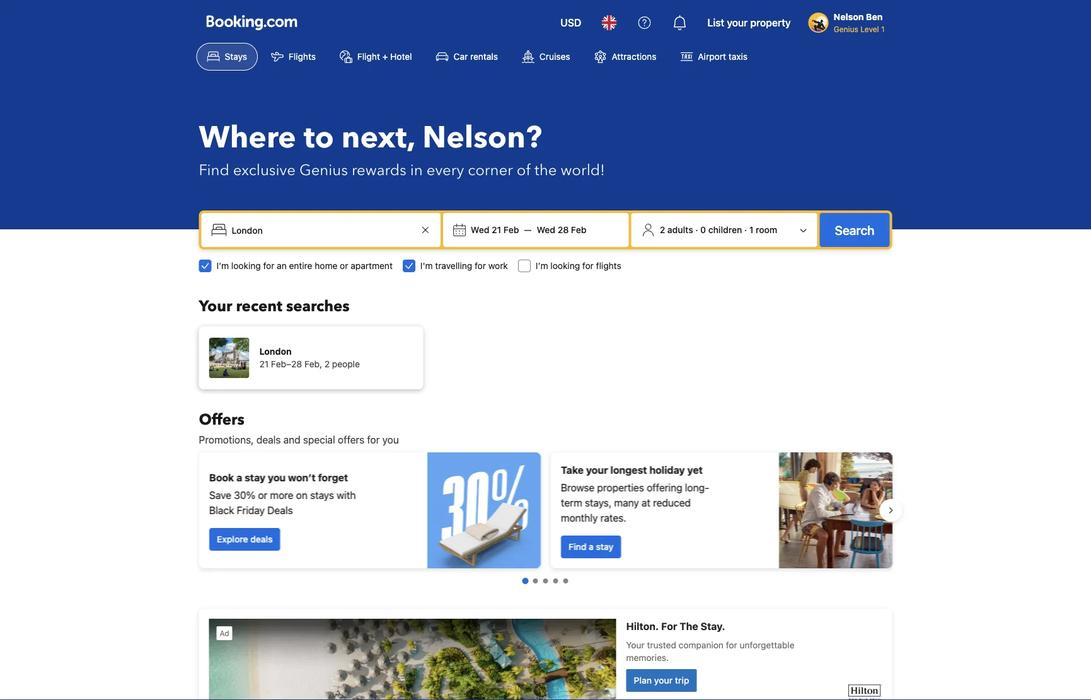 Task type: locate. For each thing, give the bounding box(es) containing it.
2 looking from the left
[[551, 261, 580, 271]]

to
[[304, 117, 334, 159]]

progress bar
[[522, 578, 568, 585]]

for left an
[[263, 261, 275, 271]]

2 left adults
[[660, 225, 665, 235]]

term
[[561, 497, 582, 509]]

1 vertical spatial 2
[[325, 359, 330, 370]]

for left flights
[[583, 261, 594, 271]]

your
[[727, 17, 748, 29], [586, 464, 608, 476]]

deals
[[257, 434, 281, 446], [250, 534, 272, 545]]

genius inside nelson ben genius level 1
[[834, 25, 859, 33]]

take your longest holiday yet image
[[779, 453, 893, 569]]

car rentals link
[[425, 43, 509, 71]]

find
[[199, 160, 229, 181], [568, 542, 586, 552]]

deals right explore
[[250, 534, 272, 545]]

stays
[[310, 490, 334, 502]]

i'm up your
[[217, 261, 229, 271]]

wed up i'm travelling for work
[[471, 225, 490, 235]]

looking left an
[[231, 261, 261, 271]]

a down monthly at right bottom
[[589, 542, 594, 552]]

1 feb from the left
[[504, 225, 519, 235]]

forget
[[318, 472, 348, 484]]

1 i'm from the left
[[217, 261, 229, 271]]

promotions,
[[199, 434, 254, 446]]

book
[[209, 472, 234, 484]]

hotel
[[390, 51, 412, 62]]

wed 28 feb button
[[532, 219, 592, 242]]

i'm looking for an entire home or apartment
[[217, 261, 393, 271]]

21 for feb
[[492, 225, 501, 235]]

0 vertical spatial deals
[[257, 434, 281, 446]]

0 horizontal spatial find
[[199, 160, 229, 181]]

region
[[189, 448, 903, 574]]

1 · from the left
[[696, 225, 698, 235]]

every
[[427, 160, 464, 181]]

0 horizontal spatial wed
[[471, 225, 490, 235]]

deals
[[267, 505, 293, 517]]

your for take
[[586, 464, 608, 476]]

0 vertical spatial your
[[727, 17, 748, 29]]

0 vertical spatial 2
[[660, 225, 665, 235]]

looking for i'm
[[551, 261, 580, 271]]

for right offers
[[367, 434, 380, 446]]

0 vertical spatial or
[[340, 261, 348, 271]]

0 horizontal spatial or
[[258, 490, 267, 502]]

1 vertical spatial a
[[589, 542, 594, 552]]

airport taxis
[[698, 51, 748, 62]]

find down where
[[199, 160, 229, 181]]

holiday
[[649, 464, 685, 476]]

flights link
[[260, 43, 327, 71]]

save
[[209, 490, 231, 502]]

for for flights
[[583, 261, 594, 271]]

offers
[[199, 410, 245, 430]]

i'm
[[217, 261, 229, 271], [421, 261, 433, 271]]

feb
[[504, 225, 519, 235], [571, 225, 587, 235]]

for inside offers promotions, deals and special offers for you
[[367, 434, 380, 446]]

0 horizontal spatial looking
[[231, 261, 261, 271]]

find inside where to next, nelson? find exclusive genius rewards in every corner of the world!
[[199, 160, 229, 181]]

nelson ben genius level 1
[[834, 12, 885, 33]]

1 vertical spatial your
[[586, 464, 608, 476]]

i'm travelling for work
[[421, 261, 508, 271]]

where to next, nelson? find exclusive genius rewards in every corner of the world!
[[199, 117, 605, 181]]

1 looking from the left
[[231, 261, 261, 271]]

or right home
[[340, 261, 348, 271]]

wed 21 feb button
[[466, 219, 524, 242]]

wed 21 feb — wed 28 feb
[[471, 225, 587, 235]]

more
[[270, 490, 293, 502]]

21 left —
[[492, 225, 501, 235]]

1 horizontal spatial genius
[[834, 25, 859, 33]]

explore
[[217, 534, 248, 545]]

0 vertical spatial genius
[[834, 25, 859, 33]]

1 vertical spatial find
[[568, 542, 586, 552]]

0 horizontal spatial you
[[268, 472, 285, 484]]

0 horizontal spatial stay
[[244, 472, 265, 484]]

1 vertical spatial you
[[268, 472, 285, 484]]

stay down rates.
[[596, 542, 613, 552]]

exclusive
[[233, 160, 296, 181]]

at
[[642, 497, 650, 509]]

1 vertical spatial 1
[[750, 225, 754, 235]]

2
[[660, 225, 665, 235], [325, 359, 330, 370]]

stays,
[[585, 497, 612, 509]]

advertisement region
[[199, 609, 893, 701]]

for left work
[[475, 261, 486, 271]]

a for find
[[589, 542, 594, 552]]

1 wed from the left
[[471, 225, 490, 235]]

0 vertical spatial 1
[[882, 25, 885, 33]]

i'm for i'm looking for an entire home or apartment
[[217, 261, 229, 271]]

home
[[315, 261, 338, 271]]

2 i'm from the left
[[421, 261, 433, 271]]

next,
[[342, 117, 415, 159]]

1
[[882, 25, 885, 33], [750, 225, 754, 235]]

browse
[[561, 482, 595, 494]]

your inside take your longest holiday yet browse properties offering long- term stays, many at reduced monthly rates.
[[586, 464, 608, 476]]

for
[[263, 261, 275, 271], [475, 261, 486, 271], [583, 261, 594, 271], [367, 434, 380, 446]]

· left 0
[[696, 225, 698, 235]]

0 horizontal spatial 21
[[259, 359, 269, 370]]

2 right feb,
[[325, 359, 330, 370]]

list your property link
[[700, 8, 799, 38]]

wed left 28
[[537, 225, 556, 235]]

deals left and
[[257, 434, 281, 446]]

you up "more"
[[268, 472, 285, 484]]

an
[[277, 261, 287, 271]]

0 vertical spatial find
[[199, 160, 229, 181]]

feb left —
[[504, 225, 519, 235]]

search for black friday deals on stays image
[[427, 453, 541, 569]]

genius down nelson
[[834, 25, 859, 33]]

genius
[[834, 25, 859, 33], [299, 160, 348, 181]]

feb,
[[305, 359, 322, 370]]

or right 30%
[[258, 490, 267, 502]]

0 horizontal spatial genius
[[299, 160, 348, 181]]

corner
[[468, 160, 513, 181]]

21 down the london
[[259, 359, 269, 370]]

stay inside the 'book a stay you won't forget save 30% or more on stays with black friday deals'
[[244, 472, 265, 484]]

your right take at the bottom right of the page
[[586, 464, 608, 476]]

booking.com image
[[207, 15, 297, 30]]

your inside 'link'
[[727, 17, 748, 29]]

21 inside london 21 feb–28 feb, 2 people
[[259, 359, 269, 370]]

take
[[561, 464, 584, 476]]

your right list
[[727, 17, 748, 29]]

black
[[209, 505, 234, 517]]

attractions link
[[584, 43, 667, 71]]

0 horizontal spatial 2
[[325, 359, 330, 370]]

a inside the 'book a stay you won't forget save 30% or more on stays with black friday deals'
[[236, 472, 242, 484]]

you right offers
[[383, 434, 399, 446]]

of
[[517, 160, 531, 181]]

0 horizontal spatial your
[[586, 464, 608, 476]]

2 · from the left
[[745, 225, 747, 235]]

feb right 28
[[571, 225, 587, 235]]

longest
[[610, 464, 647, 476]]

you
[[383, 434, 399, 446], [268, 472, 285, 484]]

special
[[303, 434, 335, 446]]

1 left room
[[750, 225, 754, 235]]

1 horizontal spatial 21
[[492, 225, 501, 235]]

adults
[[668, 225, 693, 235]]

airport
[[698, 51, 727, 62]]

2 adults · 0 children · 1 room button
[[637, 218, 813, 242]]

1 horizontal spatial looking
[[551, 261, 580, 271]]

0 horizontal spatial 1
[[750, 225, 754, 235]]

a for book
[[236, 472, 242, 484]]

1 horizontal spatial 1
[[882, 25, 885, 33]]

explore deals
[[217, 534, 272, 545]]

1 vertical spatial 21
[[259, 359, 269, 370]]

a right book
[[236, 472, 242, 484]]

1 horizontal spatial find
[[568, 542, 586, 552]]

1 horizontal spatial feb
[[571, 225, 587, 235]]

monthly
[[561, 512, 598, 524]]

1 right level
[[882, 25, 885, 33]]

0 horizontal spatial ·
[[696, 225, 698, 235]]

ben
[[866, 12, 883, 22]]

genius down to
[[299, 160, 348, 181]]

1 horizontal spatial stay
[[596, 542, 613, 552]]

1 horizontal spatial 2
[[660, 225, 665, 235]]

where
[[199, 117, 296, 159]]

i'm left travelling
[[421, 261, 433, 271]]

car
[[454, 51, 468, 62]]

1 horizontal spatial or
[[340, 261, 348, 271]]

your account menu nelson ben genius level 1 element
[[809, 6, 890, 35]]

· right children
[[745, 225, 747, 235]]

children
[[709, 225, 742, 235]]

2 wed from the left
[[537, 225, 556, 235]]

you inside offers promotions, deals and special offers for you
[[383, 434, 399, 446]]

1 horizontal spatial a
[[589, 542, 594, 552]]

0 vertical spatial you
[[383, 434, 399, 446]]

1 horizontal spatial wed
[[537, 225, 556, 235]]

you inside the 'book a stay you won't forget save 30% or more on stays with black friday deals'
[[268, 472, 285, 484]]

1 horizontal spatial ·
[[745, 225, 747, 235]]

1 horizontal spatial your
[[727, 17, 748, 29]]

0 vertical spatial a
[[236, 472, 242, 484]]

1 vertical spatial genius
[[299, 160, 348, 181]]

1 horizontal spatial you
[[383, 434, 399, 446]]

1 horizontal spatial i'm
[[421, 261, 433, 271]]

room
[[756, 225, 778, 235]]

0 horizontal spatial feb
[[504, 225, 519, 235]]

0 vertical spatial stay
[[244, 472, 265, 484]]

looking right i'm on the top of page
[[551, 261, 580, 271]]

explore deals link
[[209, 528, 280, 551]]

1 vertical spatial or
[[258, 490, 267, 502]]

0 vertical spatial 21
[[492, 225, 501, 235]]

1 vertical spatial stay
[[596, 542, 613, 552]]

0 horizontal spatial i'm
[[217, 261, 229, 271]]

30%
[[234, 490, 255, 502]]

find a stay
[[568, 542, 613, 552]]

—
[[524, 225, 532, 235]]

21
[[492, 225, 501, 235], [259, 359, 269, 370]]

·
[[696, 225, 698, 235], [745, 225, 747, 235]]

taxis
[[729, 51, 748, 62]]

stay up 30%
[[244, 472, 265, 484]]

0 horizontal spatial a
[[236, 472, 242, 484]]

reduced
[[653, 497, 691, 509]]

apartment
[[351, 261, 393, 271]]

find down monthly at right bottom
[[568, 542, 586, 552]]



Task type: describe. For each thing, give the bounding box(es) containing it.
find a stay link
[[561, 536, 621, 559]]

searches
[[286, 296, 350, 317]]

Where are you going? field
[[227, 219, 418, 242]]

flight + hotel link
[[329, 43, 423, 71]]

won't
[[288, 472, 315, 484]]

1 vertical spatial deals
[[250, 534, 272, 545]]

2 adults · 0 children · 1 room
[[660, 225, 778, 235]]

region containing take your longest holiday yet
[[189, 448, 903, 574]]

cruises
[[540, 51, 570, 62]]

0
[[701, 225, 706, 235]]

stays link
[[196, 43, 258, 71]]

properties
[[597, 482, 644, 494]]

airport taxis link
[[670, 43, 759, 71]]

genius inside where to next, nelson? find exclusive genius rewards in every corner of the world!
[[299, 160, 348, 181]]

1 inside nelson ben genius level 1
[[882, 25, 885, 33]]

offers promotions, deals and special offers for you
[[199, 410, 399, 446]]

friday
[[237, 505, 265, 517]]

attractions
[[612, 51, 657, 62]]

people
[[332, 359, 360, 370]]

flights
[[289, 51, 316, 62]]

your
[[199, 296, 232, 317]]

world!
[[561, 160, 605, 181]]

search button
[[820, 213, 890, 247]]

search
[[835, 223, 875, 237]]

flight + hotel
[[358, 51, 412, 62]]

take your longest holiday yet browse properties offering long- term stays, many at reduced monthly rates.
[[561, 464, 709, 524]]

1 inside button
[[750, 225, 754, 235]]

with
[[337, 490, 356, 502]]

flight
[[358, 51, 380, 62]]

book a stay you won't forget save 30% or more on stays with black friday deals
[[209, 472, 356, 517]]

on
[[296, 490, 307, 502]]

rentals
[[470, 51, 498, 62]]

2 inside london 21 feb–28 feb, 2 people
[[325, 359, 330, 370]]

list
[[708, 17, 725, 29]]

rewards
[[352, 160, 407, 181]]

i'm looking for flights
[[536, 261, 622, 271]]

london 21 feb–28 feb, 2 people
[[259, 347, 360, 370]]

long-
[[685, 482, 709, 494]]

work
[[489, 261, 508, 271]]

offering
[[647, 482, 682, 494]]

for for work
[[475, 261, 486, 271]]

stay for book
[[244, 472, 265, 484]]

find inside offers main content
[[568, 542, 586, 552]]

2 feb from the left
[[571, 225, 587, 235]]

list your property
[[708, 17, 791, 29]]

progress bar inside offers main content
[[522, 578, 568, 585]]

your recent searches
[[199, 296, 350, 317]]

for for an
[[263, 261, 275, 271]]

offers main content
[[189, 410, 903, 701]]

flights
[[596, 261, 622, 271]]

in
[[410, 160, 423, 181]]

rates.
[[600, 512, 626, 524]]

travelling
[[435, 261, 472, 271]]

the
[[535, 160, 557, 181]]

stays
[[225, 51, 247, 62]]

cruises link
[[511, 43, 581, 71]]

i'm
[[536, 261, 548, 271]]

deals inside offers promotions, deals and special offers for you
[[257, 434, 281, 446]]

your for list
[[727, 17, 748, 29]]

28
[[558, 225, 569, 235]]

stay for find
[[596, 542, 613, 552]]

london
[[259, 347, 292, 357]]

nelson
[[834, 12, 864, 22]]

property
[[751, 17, 791, 29]]

and
[[284, 434, 301, 446]]

offers
[[338, 434, 365, 446]]

+
[[383, 51, 388, 62]]

usd button
[[553, 8, 589, 38]]

or inside the 'book a stay you won't forget save 30% or more on stays with black friday deals'
[[258, 490, 267, 502]]

feb–28
[[271, 359, 302, 370]]

nelson?
[[423, 117, 542, 159]]

21 for feb–28
[[259, 359, 269, 370]]

yet
[[687, 464, 703, 476]]

many
[[614, 497, 639, 509]]

i'm for i'm travelling for work
[[421, 261, 433, 271]]

entire
[[289, 261, 312, 271]]

recent
[[236, 296, 283, 317]]

looking for i'm
[[231, 261, 261, 271]]

2 inside button
[[660, 225, 665, 235]]



Task type: vqa. For each thing, say whether or not it's contained in the screenshot.
Mm FIELD
no



